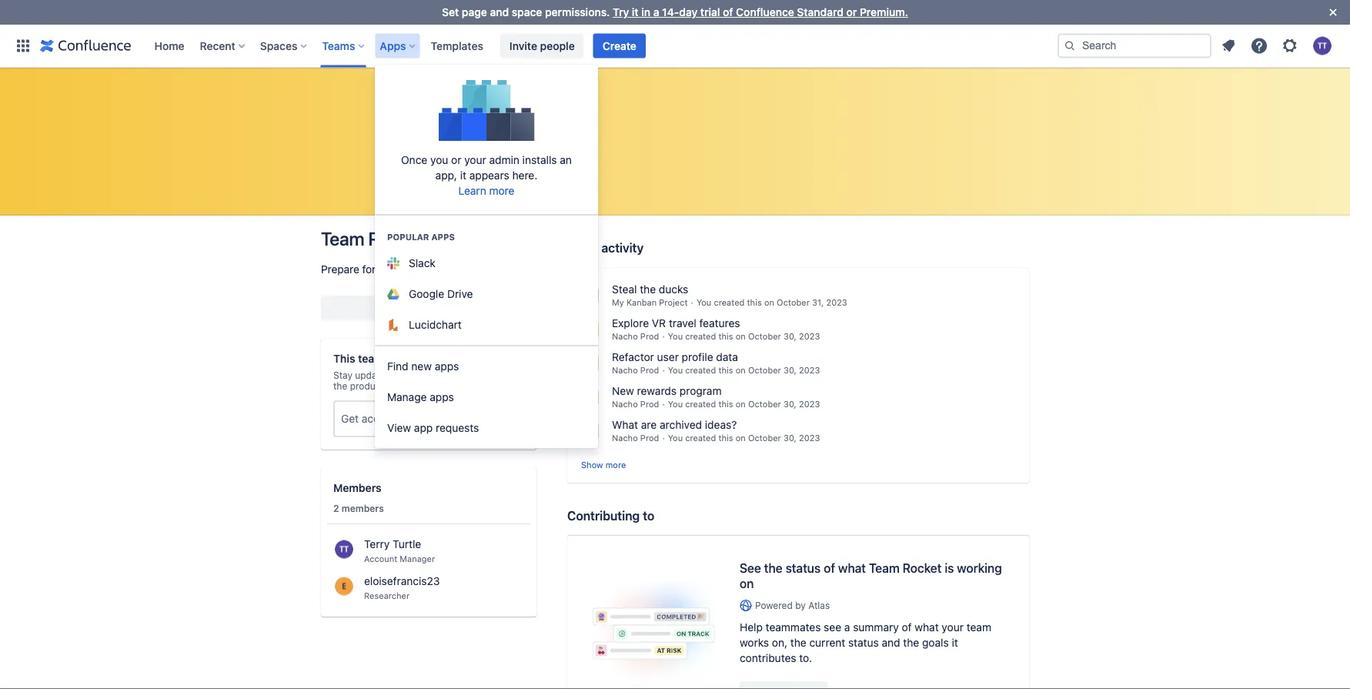 Task type: locate. For each thing, give the bounding box(es) containing it.
1 horizontal spatial your
[[942, 621, 964, 634]]

2023 for ideas?
[[799, 433, 820, 443]]

by left atlas
[[796, 600, 806, 611]]

2
[[333, 503, 339, 514]]

2 nacho prod from the top
[[612, 365, 659, 375]]

this down ideas?
[[719, 433, 734, 443]]

a
[[654, 6, 660, 18], [845, 621, 850, 634]]

1 vertical spatial of
[[824, 561, 835, 575]]

you for program
[[668, 399, 683, 409]]

1 group from the top
[[375, 214, 598, 345]]

banner
[[0, 24, 1351, 68]]

this left 31,
[[747, 298, 762, 308]]

show more link
[[581, 459, 626, 471]]

nacho
[[612, 331, 638, 342], [612, 365, 638, 375], [612, 399, 638, 409], [612, 433, 638, 443]]

nacho down explore
[[612, 331, 638, 342]]

october for ideas?
[[748, 433, 781, 443]]

learn more link
[[459, 184, 515, 197]]

created down program
[[686, 399, 716, 409]]

this up ideas?
[[719, 399, 734, 409]]

0 vertical spatial what
[[839, 561, 866, 575]]

it right goals on the right bottom
[[952, 636, 958, 649]]

1 horizontal spatial of
[[824, 561, 835, 575]]

1 vertical spatial to
[[643, 508, 655, 523]]

help
[[740, 621, 763, 634]]

google drive link
[[375, 279, 598, 310]]

prod down rewards
[[641, 399, 659, 409]]

your up goals on the right bottom
[[942, 621, 964, 634]]

products
[[395, 352, 442, 365], [350, 380, 389, 391], [412, 412, 457, 425]]

page
[[462, 6, 487, 18]]

october
[[777, 298, 810, 308], [748, 331, 781, 342], [748, 365, 781, 375], [748, 399, 781, 409], [748, 433, 781, 443]]

status inside see the status of what team rocket is working on
[[786, 561, 821, 575]]

apps for manage apps
[[430, 391, 454, 403]]

on down ideas?
[[736, 433, 746, 443]]

close image
[[1324, 3, 1343, 22]]

nacho down refactor
[[612, 365, 638, 375]]

2 horizontal spatial team
[[869, 561, 900, 575]]

googledriveapp logo image
[[387, 289, 400, 300]]

you up features
[[697, 298, 712, 308]]

2 vertical spatial apps
[[430, 391, 454, 403]]

you created this on october 30, 2023
[[668, 331, 820, 342], [668, 365, 820, 375], [668, 399, 820, 409], [668, 433, 820, 443]]

0 horizontal spatial status
[[786, 561, 821, 575]]

0 horizontal spatial what
[[839, 561, 866, 575]]

people down google
[[409, 301, 444, 314]]

people for invite people
[[540, 39, 575, 52]]

to left app
[[399, 412, 409, 425]]

you created this on october 30, 2023 down data
[[668, 365, 820, 375]]

what
[[839, 561, 866, 575], [915, 621, 939, 634]]

nacho for explore
[[612, 331, 638, 342]]

2 nacho from the top
[[612, 365, 638, 375]]

0 horizontal spatial team
[[321, 228, 365, 249]]

a right see
[[845, 621, 850, 634]]

2 vertical spatial of
[[902, 621, 912, 634]]

people right invite
[[540, 39, 575, 52]]

nacho prod down refactor
[[612, 365, 659, 375]]

standard
[[797, 6, 844, 18]]

you down explore vr travel features
[[668, 331, 683, 342]]

working
[[957, 561, 1002, 575]]

ducks
[[659, 283, 689, 296]]

1 prod from the top
[[641, 331, 659, 342]]

4 nacho from the top
[[612, 433, 638, 443]]

prod down vr
[[641, 331, 659, 342]]

apps up view app requests
[[430, 391, 454, 403]]

created up profile
[[686, 331, 716, 342]]

drive
[[447, 288, 473, 300]]

1 horizontal spatial a
[[845, 621, 850, 634]]

0 horizontal spatial rocket
[[368, 228, 424, 249]]

more inside "once you or your admin installs an app, it appears here. learn more"
[[489, 184, 515, 197]]

teams
[[322, 39, 355, 52]]

learn
[[459, 184, 486, 197]]

settings icon image
[[1281, 37, 1300, 55]]

1 horizontal spatial status
[[849, 636, 879, 649]]

1 vertical spatial rocket
[[903, 561, 942, 575]]

1 nacho from the top
[[612, 331, 638, 342]]

0 vertical spatial a
[[654, 6, 660, 18]]

of
[[723, 6, 733, 18], [824, 561, 835, 575], [902, 621, 912, 634]]

rocket up slackforatlassianapp logo
[[368, 228, 424, 249]]

0 horizontal spatial it
[[460, 169, 467, 182]]

3 nacho from the top
[[612, 399, 638, 409]]

here.
[[512, 169, 538, 182]]

0 vertical spatial more
[[489, 184, 515, 197]]

it right the app,
[[460, 169, 467, 182]]

group
[[375, 214, 598, 345], [375, 345, 598, 448]]

2 group from the top
[[375, 345, 598, 448]]

3 prod from the top
[[641, 399, 659, 409]]

what inside help teammates see a summary of what your team works on, the current status and the goals it contributes to.
[[915, 621, 939, 634]]

on inside see the status of what team rocket is working on
[[740, 576, 754, 591]]

to
[[399, 412, 409, 425], [643, 508, 655, 523]]

created for program
[[686, 399, 716, 409]]

0 horizontal spatial and
[[490, 6, 509, 18]]

1 horizontal spatial by
[[796, 600, 806, 611]]

of right 'summary'
[[902, 621, 912, 634]]

3 nacho prod from the top
[[612, 399, 659, 409]]

project
[[659, 298, 688, 308]]

my
[[612, 298, 624, 308]]

3 30, from the top
[[784, 399, 797, 409]]

0 horizontal spatial or
[[451, 154, 462, 166]]

people inside button
[[409, 301, 444, 314]]

31,
[[812, 298, 824, 308]]

on for steal the ducks
[[765, 298, 775, 308]]

you created this on october 30, 2023 for features
[[668, 331, 820, 342]]

this for data
[[719, 365, 734, 375]]

team up powered by atlas link
[[869, 561, 900, 575]]

1 horizontal spatial people
[[540, 39, 575, 52]]

you down what are archived ideas? at the bottom
[[668, 433, 683, 443]]

1 horizontal spatial and
[[882, 636, 901, 649]]

you created this on october 30, 2023 up data
[[668, 331, 820, 342]]

it inside help teammates see a summary of what your team works on, the current status and the goals it contributes to.
[[952, 636, 958, 649]]

0 horizontal spatial to
[[399, 412, 409, 425]]

created for ducks
[[714, 298, 745, 308]]

manage apps link
[[375, 382, 598, 413]]

teammates
[[766, 621, 821, 634]]

account
[[364, 554, 397, 564]]

created down the archived on the bottom of page
[[686, 433, 716, 443]]

1 vertical spatial what
[[915, 621, 939, 634]]

on down data
[[736, 365, 746, 375]]

apps up slack at the top left
[[432, 232, 455, 242]]

nacho prod
[[612, 331, 659, 342], [612, 365, 659, 375], [612, 399, 659, 409], [612, 433, 659, 443]]

on up manage
[[394, 370, 405, 380]]

0 vertical spatial by
[[479, 370, 489, 380]]

status inside help teammates see a summary of what your team works on, the current status and the goals it contributes to.
[[849, 636, 879, 649]]

4 prod from the top
[[641, 433, 659, 443]]

0 vertical spatial or
[[847, 6, 857, 18]]

your inside "once you or your admin installs an app, it appears here. learn more"
[[464, 154, 486, 166]]

0 vertical spatial your
[[464, 154, 486, 166]]

recent button
[[195, 33, 251, 58]]

atlas
[[809, 600, 830, 611]]

search image
[[1064, 40, 1077, 52]]

program
[[680, 385, 722, 397]]

you down new rewards program
[[668, 399, 683, 409]]

2 members
[[333, 503, 384, 514]]

more down the appears
[[489, 184, 515, 197]]

templates
[[431, 39, 483, 52]]

apps right new
[[435, 360, 459, 373]]

prod down refactor
[[641, 365, 659, 375]]

your
[[464, 154, 486, 166], [942, 621, 964, 634]]

show more
[[581, 460, 626, 470]]

0 vertical spatial status
[[786, 561, 821, 575]]

0 horizontal spatial more
[[489, 184, 515, 197]]

nacho for new
[[612, 399, 638, 409]]

confluence image
[[40, 37, 131, 55], [40, 37, 131, 55]]

terry
[[364, 538, 390, 551]]

a inside help teammates see a summary of what your team works on, the current status and the goals it contributes to.
[[845, 621, 850, 634]]

4 30, from the top
[[784, 433, 797, 443]]

nacho prod for explore
[[612, 331, 659, 342]]

0 vertical spatial people
[[540, 39, 575, 52]]

you for ducks
[[697, 298, 712, 308]]

a right in
[[654, 6, 660, 18]]

to right contributing
[[643, 508, 655, 523]]

on up data
[[736, 331, 746, 342]]

2 vertical spatial it
[[952, 636, 958, 649]]

team's up updated
[[358, 352, 393, 365]]

1 vertical spatial or
[[451, 154, 462, 166]]

2 you created this on october 30, 2023 from the top
[[668, 365, 820, 375]]

0 vertical spatial products
[[395, 352, 442, 365]]

1 vertical spatial more
[[606, 460, 626, 470]]

more
[[489, 184, 515, 197], [606, 460, 626, 470]]

1 vertical spatial status
[[849, 636, 879, 649]]

nacho for refactor
[[612, 365, 638, 375]]

products up "use."
[[395, 352, 442, 365]]

0 horizontal spatial by
[[479, 370, 489, 380]]

you down refactor user profile data on the bottom of page
[[668, 365, 683, 375]]

1 vertical spatial apps
[[435, 360, 459, 373]]

apps
[[380, 39, 406, 52]]

you created this on october 30, 2023 for data
[[668, 365, 820, 375]]

group containing find new apps
[[375, 345, 598, 448]]

1 nacho prod from the top
[[612, 331, 659, 342]]

1 vertical spatial products
[[350, 380, 389, 391]]

contributes
[[740, 652, 797, 664]]

team for team activity
[[568, 241, 599, 255]]

team for team rocket
[[321, 228, 365, 249]]

status down 'summary'
[[849, 636, 879, 649]]

1 horizontal spatial rocket
[[903, 561, 942, 575]]

google
[[409, 288, 444, 300]]

0 horizontal spatial of
[[723, 6, 733, 18]]

access
[[362, 412, 396, 425]]

appswitcher icon image
[[14, 37, 32, 55]]

products down manage apps
[[412, 412, 457, 425]]

4 nacho prod from the top
[[612, 433, 659, 443]]

nacho prod down what
[[612, 433, 659, 443]]

and right the page
[[490, 6, 509, 18]]

1 vertical spatial a
[[845, 621, 850, 634]]

30,
[[784, 331, 797, 342], [784, 365, 797, 375], [784, 399, 797, 409], [784, 433, 797, 443]]

1 horizontal spatial what
[[915, 621, 939, 634]]

0 vertical spatial rocket
[[368, 228, 424, 249]]

created for profile
[[686, 365, 716, 375]]

1 vertical spatial your
[[942, 621, 964, 634]]

of up atlas
[[824, 561, 835, 575]]

you created this on october 30, 2023 up ideas?
[[668, 399, 820, 409]]

teams button
[[318, 33, 371, 58]]

1 horizontal spatial more
[[606, 460, 626, 470]]

created down profile
[[686, 365, 716, 375]]

by
[[479, 370, 489, 380], [796, 600, 806, 611]]

you created this on october 30, 2023 down ideas?
[[668, 433, 820, 443]]

find new apps link
[[375, 351, 598, 382]]

2023
[[827, 298, 848, 308], [799, 331, 820, 342], [799, 365, 820, 375], [799, 399, 820, 409], [799, 433, 820, 443]]

prod down are
[[641, 433, 659, 443]]

of inside see the status of what team rocket is working on
[[824, 561, 835, 575]]

0 vertical spatial team's
[[358, 352, 393, 365]]

on,
[[772, 636, 788, 649]]

more right show
[[606, 460, 626, 470]]

1 30, from the top
[[784, 331, 797, 342]]

this down data
[[719, 365, 734, 375]]

it left in
[[632, 6, 639, 18]]

status up 'powered by atlas'
[[786, 561, 821, 575]]

0 vertical spatial apps
[[432, 232, 455, 242]]

help icon image
[[1251, 37, 1269, 55]]

1 vertical spatial and
[[882, 636, 901, 649]]

apps
[[432, 232, 455, 242], [435, 360, 459, 373], [430, 391, 454, 403]]

created for travel
[[686, 331, 716, 342]]

trouble!
[[379, 263, 417, 276]]

and down 'summary'
[[882, 636, 901, 649]]

0 vertical spatial it
[[632, 6, 639, 18]]

my kanban project
[[612, 298, 688, 308]]

terry turtle account manager
[[364, 538, 435, 564]]

team's left work
[[424, 370, 453, 380]]

people inside 'button'
[[540, 39, 575, 52]]

this down features
[[719, 331, 734, 342]]

this
[[747, 298, 762, 308], [719, 331, 734, 342], [719, 365, 734, 375], [719, 399, 734, 409], [719, 433, 734, 443]]

to.
[[800, 652, 813, 664]]

nacho down new
[[612, 399, 638, 409]]

help teammates see a summary of what your team works on, the current status and the goals it contributes to.
[[740, 621, 992, 664]]

or right you
[[451, 154, 462, 166]]

2 30, from the top
[[784, 365, 797, 375]]

1 vertical spatial it
[[460, 169, 467, 182]]

0 horizontal spatial your
[[464, 154, 486, 166]]

team's
[[358, 352, 393, 365], [424, 370, 453, 380]]

on left 31,
[[765, 298, 775, 308]]

0 horizontal spatial people
[[409, 301, 444, 314]]

on
[[765, 298, 775, 308], [736, 331, 746, 342], [736, 365, 746, 375], [394, 370, 405, 380], [736, 399, 746, 409], [736, 433, 746, 443], [740, 576, 754, 591]]

team up 'prepare'
[[321, 228, 365, 249]]

lucidchart link
[[375, 310, 598, 340]]

4 you created this on october 30, 2023 from the top
[[668, 433, 820, 443]]

by inside this team's products stay updated on the team's work by joining the products they use.
[[479, 370, 489, 380]]

on down the see
[[740, 576, 754, 591]]

1 horizontal spatial team's
[[424, 370, 453, 380]]

nacho prod down new
[[612, 399, 659, 409]]

what up goals on the right bottom
[[915, 621, 939, 634]]

rocket left is
[[903, 561, 942, 575]]

2 horizontal spatial of
[[902, 621, 912, 634]]

find new apps
[[387, 360, 459, 373]]

by right work
[[479, 370, 489, 380]]

it
[[632, 6, 639, 18], [460, 169, 467, 182], [952, 636, 958, 649]]

team left activity
[[568, 241, 599, 255]]

or right standard
[[847, 6, 857, 18]]

lucidchartapp logo image
[[387, 319, 400, 331]]

0 horizontal spatial team's
[[358, 352, 393, 365]]

app,
[[436, 169, 457, 182]]

nacho prod down explore
[[612, 331, 659, 342]]

products left they
[[350, 380, 389, 391]]

created up features
[[714, 298, 745, 308]]

1 you created this on october 30, 2023 from the top
[[668, 331, 820, 342]]

nacho down what
[[612, 433, 638, 443]]

1 vertical spatial people
[[409, 301, 444, 314]]

what up powered by atlas link
[[839, 561, 866, 575]]

0 vertical spatial and
[[490, 6, 509, 18]]

1 horizontal spatial to
[[643, 508, 655, 523]]

invite people button
[[500, 33, 584, 58]]

2 horizontal spatial it
[[952, 636, 958, 649]]

0 vertical spatial to
[[399, 412, 409, 425]]

of right trial
[[723, 6, 733, 18]]

2 prod from the top
[[641, 365, 659, 375]]

1 horizontal spatial team
[[568, 241, 599, 255]]

you
[[697, 298, 712, 308], [668, 331, 683, 342], [668, 365, 683, 375], [668, 399, 683, 409], [668, 433, 683, 443]]

popular
[[387, 232, 429, 242]]

on up ideas?
[[736, 399, 746, 409]]

your up the appears
[[464, 154, 486, 166]]



Task type: describe. For each thing, give the bounding box(es) containing it.
view app requests link
[[375, 413, 598, 444]]

researcher
[[364, 591, 410, 601]]

you for profile
[[668, 365, 683, 375]]

invite
[[510, 39, 537, 52]]

this for ideas?
[[719, 433, 734, 443]]

what inside see the status of what team rocket is working on
[[839, 561, 866, 575]]

manage apps
[[387, 391, 454, 403]]

30, for ideas?
[[784, 433, 797, 443]]

powered by atlas
[[755, 600, 830, 611]]

once you or your admin installs an app, it appears here. learn more
[[401, 154, 572, 197]]

try
[[613, 6, 629, 18]]

updated
[[355, 370, 391, 380]]

you created this on october 30, 2023 for ideas?
[[668, 433, 820, 443]]

apps button
[[375, 33, 422, 58]]

nacho prod for what
[[612, 433, 659, 443]]

2 vertical spatial products
[[412, 412, 457, 425]]

powered
[[755, 600, 793, 611]]

on for refactor user profile data
[[736, 365, 746, 375]]

goals
[[923, 636, 949, 649]]

view app requests
[[387, 422, 479, 434]]

an
[[560, 154, 572, 166]]

your profile and preferences image
[[1314, 37, 1332, 55]]

1 horizontal spatial it
[[632, 6, 639, 18]]

prod for are
[[641, 433, 659, 443]]

data
[[716, 351, 738, 363]]

add people
[[386, 301, 444, 314]]

you for archived
[[668, 433, 683, 443]]

ideas?
[[705, 419, 737, 431]]

rocket inside see the status of what team rocket is working on
[[903, 561, 942, 575]]

manage
[[387, 391, 427, 403]]

3 you created this on october 30, 2023 from the top
[[668, 399, 820, 409]]

confluence
[[736, 6, 795, 18]]

on inside this team's products stay updated on the team's work by joining the products they use.
[[394, 370, 405, 380]]

turtle
[[393, 538, 421, 551]]

explore
[[612, 317, 649, 330]]

works
[[740, 636, 769, 649]]

apps for popular apps
[[432, 232, 455, 242]]

1 horizontal spatial or
[[847, 6, 857, 18]]

manager
[[400, 554, 435, 564]]

this team's products stay updated on the team's work by joining the products they use.
[[333, 352, 521, 391]]

slackforatlassianapp logo image
[[387, 257, 400, 269]]

try it in a 14-day trial of confluence standard or premium. link
[[613, 6, 909, 18]]

created for archived
[[686, 433, 716, 443]]

october for features
[[748, 331, 781, 342]]

admin
[[489, 154, 520, 166]]

for
[[362, 263, 376, 276]]

30, for features
[[784, 331, 797, 342]]

user
[[657, 351, 679, 363]]

team inside see the status of what team rocket is working on
[[869, 561, 900, 575]]

set
[[442, 6, 459, 18]]

and inside help teammates see a summary of what your team works on, the current status and the goals it contributes to.
[[882, 636, 901, 649]]

nacho prod for refactor
[[612, 365, 659, 375]]

space
[[512, 6, 542, 18]]

2023 for data
[[799, 365, 820, 375]]

see the status of what team rocket is working on
[[740, 561, 1002, 591]]

what are archived ideas?
[[612, 419, 737, 431]]

banner containing home
[[0, 24, 1351, 68]]

home link
[[150, 33, 189, 58]]

archived
[[660, 419, 702, 431]]

october for data
[[748, 365, 781, 375]]

this for features
[[719, 331, 734, 342]]

prepare for trouble!
[[321, 263, 417, 276]]

slack
[[409, 257, 436, 269]]

requests
[[436, 422, 479, 434]]

you
[[430, 154, 448, 166]]

2023 for features
[[799, 331, 820, 342]]

home
[[154, 39, 184, 52]]

get
[[341, 412, 359, 425]]

work
[[455, 370, 476, 380]]

what
[[612, 419, 638, 431]]

once
[[401, 154, 428, 166]]

on for new rewards program
[[736, 399, 746, 409]]

current
[[810, 636, 846, 649]]

of inside help teammates see a summary of what your team works on, the current status and the goals it contributes to.
[[902, 621, 912, 634]]

create link
[[593, 33, 646, 58]]

rewards
[[637, 385, 677, 397]]

appears
[[470, 169, 510, 182]]

are
[[641, 419, 657, 431]]

new
[[412, 360, 432, 373]]

members
[[342, 503, 384, 514]]

find
[[387, 360, 409, 373]]

app
[[414, 422, 433, 434]]

stay
[[333, 370, 353, 380]]

add people button
[[321, 296, 509, 320]]

day
[[679, 6, 698, 18]]

contributing
[[568, 508, 640, 523]]

activity
[[602, 241, 644, 255]]

permissions.
[[545, 6, 610, 18]]

Search field
[[1058, 33, 1212, 58]]

0 horizontal spatial a
[[654, 6, 660, 18]]

summary
[[853, 621, 899, 634]]

prod for user
[[641, 365, 659, 375]]

the inside see the status of what team rocket is working on
[[764, 561, 783, 575]]

powered by atlas link
[[740, 599, 1005, 612]]

features
[[700, 317, 740, 330]]

spaces button
[[256, 33, 313, 58]]

you for travel
[[668, 331, 683, 342]]

group containing slack
[[375, 214, 598, 345]]

team activity
[[568, 241, 644, 255]]

nacho for what
[[612, 433, 638, 443]]

create
[[603, 39, 637, 52]]

on for what are archived ideas?
[[736, 433, 746, 443]]

they
[[392, 380, 411, 391]]

refactor user profile data
[[612, 351, 738, 363]]

or inside "once you or your admin installs an app, it appears here. learn more"
[[451, 154, 462, 166]]

14-
[[662, 6, 679, 18]]

prod for vr
[[641, 331, 659, 342]]

1 vertical spatial team's
[[424, 370, 453, 380]]

popular apps
[[387, 232, 455, 242]]

prod for rewards
[[641, 399, 659, 409]]

nacho prod for new
[[612, 399, 659, 409]]

is
[[945, 561, 954, 575]]

vr
[[652, 317, 666, 330]]

recent
[[200, 39, 235, 52]]

add
[[386, 301, 406, 314]]

30, for data
[[784, 365, 797, 375]]

it inside "once you or your admin installs an app, it appears here. learn more"
[[460, 169, 467, 182]]

new rewards program
[[612, 385, 722, 397]]

1 vertical spatial by
[[796, 600, 806, 611]]

notification icon image
[[1220, 37, 1238, 55]]

members
[[333, 482, 382, 494]]

0 vertical spatial of
[[723, 6, 733, 18]]

team
[[967, 621, 992, 634]]

atlas image
[[740, 599, 752, 612]]

on for explore vr travel features
[[736, 331, 746, 342]]

see
[[740, 561, 761, 575]]

slack button
[[375, 248, 598, 279]]

your inside help teammates see a summary of what your team works on, the current status and the goals it contributes to.
[[942, 621, 964, 634]]

global element
[[9, 24, 1055, 67]]

this
[[333, 352, 355, 365]]

new
[[612, 385, 634, 397]]

contributing to
[[568, 508, 655, 523]]

view
[[387, 422, 411, 434]]

see
[[824, 621, 842, 634]]

people for add people
[[409, 301, 444, 314]]



Task type: vqa. For each thing, say whether or not it's contained in the screenshot.
dashboard
no



